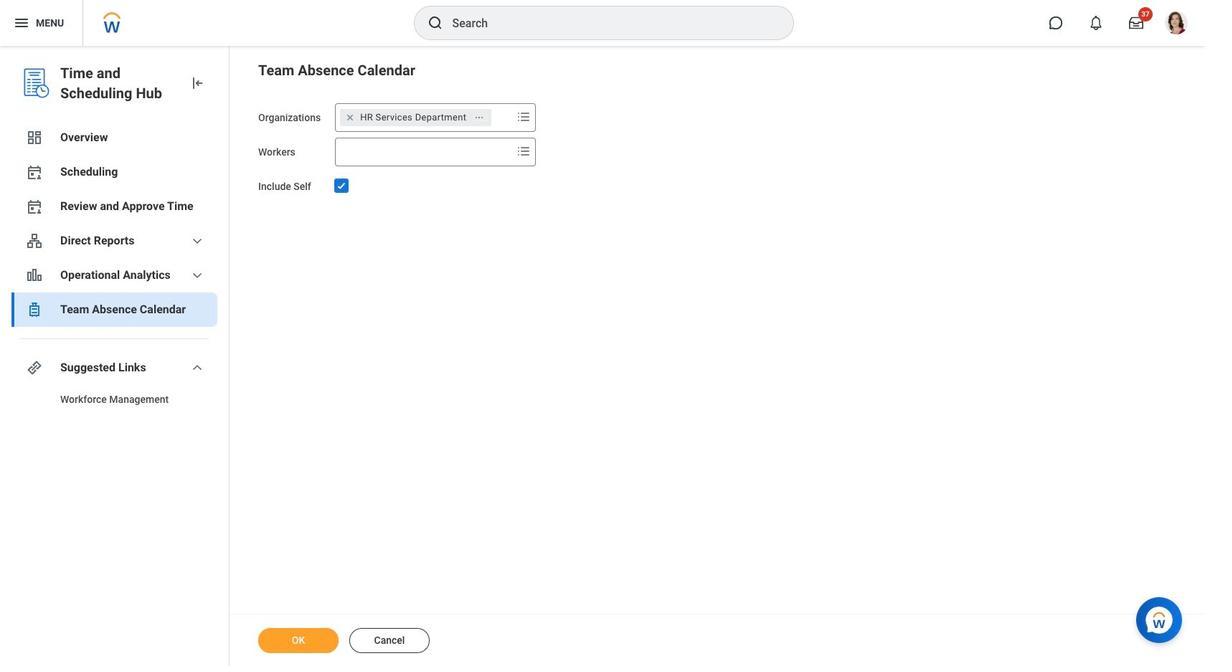 Task type: describe. For each thing, give the bounding box(es) containing it.
hr services department element
[[360, 111, 467, 124]]

Search Workday  search field
[[452, 7, 764, 39]]

chart image
[[26, 267, 43, 284]]

related actions image
[[474, 112, 484, 123]]

chevron down small image for view team icon
[[189, 232, 206, 250]]

Search field
[[336, 139, 512, 165]]

x small image
[[343, 110, 357, 125]]

profile logan mcneil image
[[1165, 11, 1188, 37]]

notifications large image
[[1089, 16, 1103, 30]]

justify image
[[13, 14, 30, 32]]

search image
[[426, 14, 444, 32]]

chevron down small image
[[189, 359, 206, 377]]

task timeoff image
[[26, 301, 43, 318]]

1 calendar user solid image from the top
[[26, 164, 43, 181]]

time and scheduling hub element
[[60, 63, 177, 103]]

inbox large image
[[1129, 16, 1143, 30]]



Task type: locate. For each thing, give the bounding box(es) containing it.
transformation import image
[[189, 75, 206, 92]]

calendar user solid image up view team icon
[[26, 198, 43, 215]]

2 chevron down small image from the top
[[189, 267, 206, 284]]

1 chevron down small image from the top
[[189, 232, 206, 250]]

navigation pane region
[[0, 46, 230, 666]]

check small image
[[333, 177, 350, 194]]

1 vertical spatial chevron down small image
[[189, 267, 206, 284]]

calendar user solid image
[[26, 164, 43, 181], [26, 198, 43, 215]]

link image
[[26, 359, 43, 377]]

2 prompts image from the top
[[515, 143, 532, 160]]

0 vertical spatial calendar user solid image
[[26, 164, 43, 181]]

dashboard image
[[26, 129, 43, 146]]

0 vertical spatial chevron down small image
[[189, 232, 206, 250]]

calendar user solid image down dashboard icon at the left top of page
[[26, 164, 43, 181]]

chevron down small image for chart icon
[[189, 267, 206, 284]]

0 vertical spatial prompts image
[[515, 108, 532, 126]]

chevron down small image
[[189, 232, 206, 250], [189, 267, 206, 284]]

2 calendar user solid image from the top
[[26, 198, 43, 215]]

hr services department, press delete to clear value. option
[[340, 109, 492, 126]]

1 vertical spatial calendar user solid image
[[26, 198, 43, 215]]

prompts image
[[515, 108, 532, 126], [515, 143, 532, 160]]

view team image
[[26, 232, 43, 250]]

1 vertical spatial prompts image
[[515, 143, 532, 160]]

1 prompts image from the top
[[515, 108, 532, 126]]



Task type: vqa. For each thing, say whether or not it's contained in the screenshot.
second inbox image from the bottom
no



